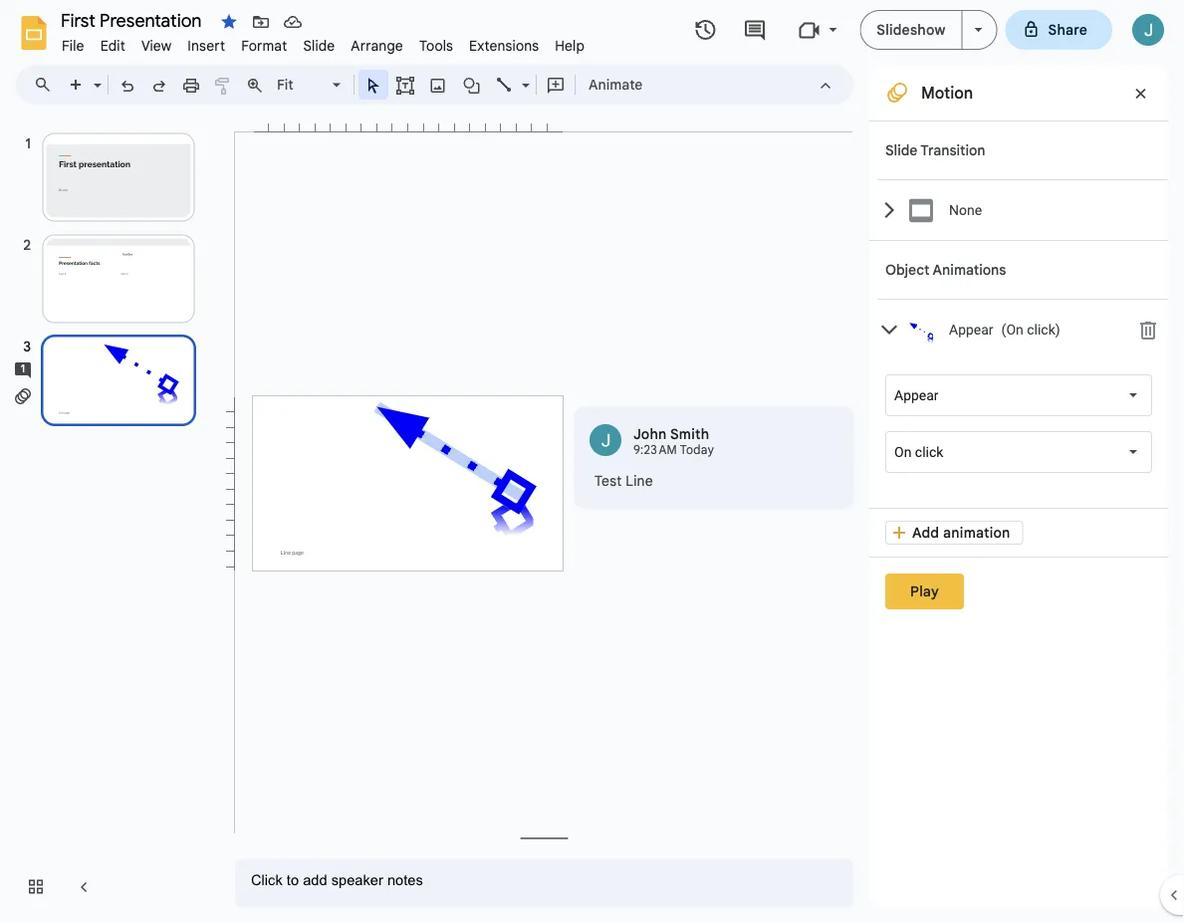 Task type: locate. For each thing, give the bounding box(es) containing it.
arrange
[[351, 37, 404, 54]]

navigation inside motion application
[[0, 113, 219, 924]]

0 vertical spatial slide
[[303, 37, 335, 54]]

tools
[[419, 37, 454, 54]]

slide up "zoom" field
[[303, 37, 335, 54]]

motion
[[922, 83, 974, 103]]

list containing john smith
[[574, 407, 855, 509]]

tab inside object animations tab list
[[878, 299, 1169, 360]]

motion section
[[870, 65, 1169, 908]]

list
[[574, 407, 855, 509]]

smith
[[671, 426, 710, 443]]

john
[[634, 426, 667, 443]]

shape image
[[461, 71, 484, 99]]

slide for slide transition
[[886, 142, 918, 159]]

john smith 9:23 am today
[[634, 426, 715, 458]]

1 horizontal spatial appear
[[950, 322, 994, 338]]

slide
[[303, 37, 335, 54], [886, 142, 918, 159]]

navigation
[[0, 113, 219, 924]]

appear
[[950, 322, 994, 338], [895, 387, 939, 404]]

0 horizontal spatial slide
[[303, 37, 335, 54]]

menu bar containing file
[[54, 26, 593, 59]]

slide for slide
[[303, 37, 335, 54]]

slide left transition
[[886, 142, 918, 159]]

animate button
[[580, 70, 652, 100]]

0 horizontal spatial appear
[[895, 387, 939, 404]]

tab
[[878, 299, 1169, 360]]

animate
[[589, 76, 643, 93]]

share
[[1049, 21, 1088, 38]]

view menu item
[[133, 34, 180, 57]]

menu bar
[[54, 26, 593, 59]]

arrange menu item
[[343, 34, 411, 57]]

Menus field
[[25, 71, 69, 99]]

tab containing appear
[[878, 299, 1169, 360]]

insert image image
[[427, 71, 450, 99]]

list inside motion application
[[574, 407, 855, 509]]

tab panel inside object animations tab list
[[878, 360, 1169, 508]]

1 vertical spatial appear
[[895, 387, 939, 404]]

format menu item
[[233, 34, 295, 57]]

appear for appear
[[895, 387, 939, 404]]

slide inside motion section
[[886, 142, 918, 159]]

file
[[62, 37, 84, 54]]

appear option
[[895, 386, 939, 406]]

slide menu item
[[295, 34, 343, 57]]

extensions menu item
[[462, 34, 547, 57]]

(on
[[1002, 322, 1024, 338]]

file menu item
[[54, 34, 92, 57]]

today
[[681, 443, 715, 458]]

1 vertical spatial slide
[[886, 142, 918, 159]]

slide transition
[[886, 142, 986, 159]]

1 horizontal spatial slide
[[886, 142, 918, 159]]

new slide with layout image
[[89, 72, 102, 79]]

tab panel
[[878, 360, 1169, 508]]

add
[[913, 524, 940, 542]]

appear up 'on click'
[[895, 387, 939, 404]]

appear left (on
[[950, 322, 994, 338]]

animations
[[933, 261, 1007, 279]]

menu bar inside menu bar banner
[[54, 26, 593, 59]]

slide inside "menu item"
[[303, 37, 335, 54]]

0 vertical spatial appear
[[950, 322, 994, 338]]

slideshow button
[[860, 10, 963, 50]]

none
[[950, 202, 983, 218]]

tab panel containing appear
[[878, 360, 1169, 508]]

menu bar banner
[[0, 0, 1185, 924]]



Task type: describe. For each thing, give the bounding box(es) containing it.
line
[[626, 472, 654, 490]]

add animation button
[[886, 521, 1024, 545]]

appear (on click)
[[950, 322, 1061, 338]]

animation
[[944, 524, 1011, 542]]

slideshow
[[877, 21, 946, 38]]

view
[[141, 37, 172, 54]]

transition
[[921, 142, 986, 159]]

insert
[[188, 37, 225, 54]]

Zoom field
[[271, 71, 350, 100]]

motion application
[[0, 0, 1185, 924]]

share button
[[1006, 10, 1113, 50]]

9:23 am
[[634, 443, 678, 458]]

test line
[[595, 472, 654, 490]]

on
[[895, 444, 912, 460]]

none tab
[[878, 179, 1169, 240]]

Zoom text field
[[274, 71, 330, 99]]

appear for appear (on click)
[[950, 322, 994, 338]]

edit menu item
[[92, 34, 133, 57]]

play button
[[886, 574, 965, 610]]

help menu item
[[547, 34, 593, 57]]

click)
[[1028, 322, 1061, 338]]

insert menu item
[[180, 34, 233, 57]]

format
[[241, 37, 287, 54]]

main toolbar
[[59, 70, 653, 100]]

click
[[916, 444, 944, 460]]

on click option
[[895, 442, 944, 462]]

john smith image
[[590, 425, 622, 456]]

test
[[595, 472, 622, 490]]

object animations tab list
[[870, 240, 1169, 508]]

add animation
[[913, 524, 1011, 542]]

Star checkbox
[[215, 8, 243, 36]]

help
[[555, 37, 585, 54]]

edit
[[100, 37, 125, 54]]

extensions
[[470, 37, 539, 54]]

on click
[[895, 444, 944, 460]]

object
[[886, 261, 930, 279]]

tools menu item
[[411, 34, 462, 57]]

Rename text field
[[54, 8, 213, 32]]

object animations
[[886, 261, 1007, 279]]

presentation options image
[[975, 28, 983, 32]]

play
[[911, 583, 940, 600]]



Task type: vqa. For each thing, say whether or not it's contained in the screenshot.
first Right from the top of the Format options SECTION
no



